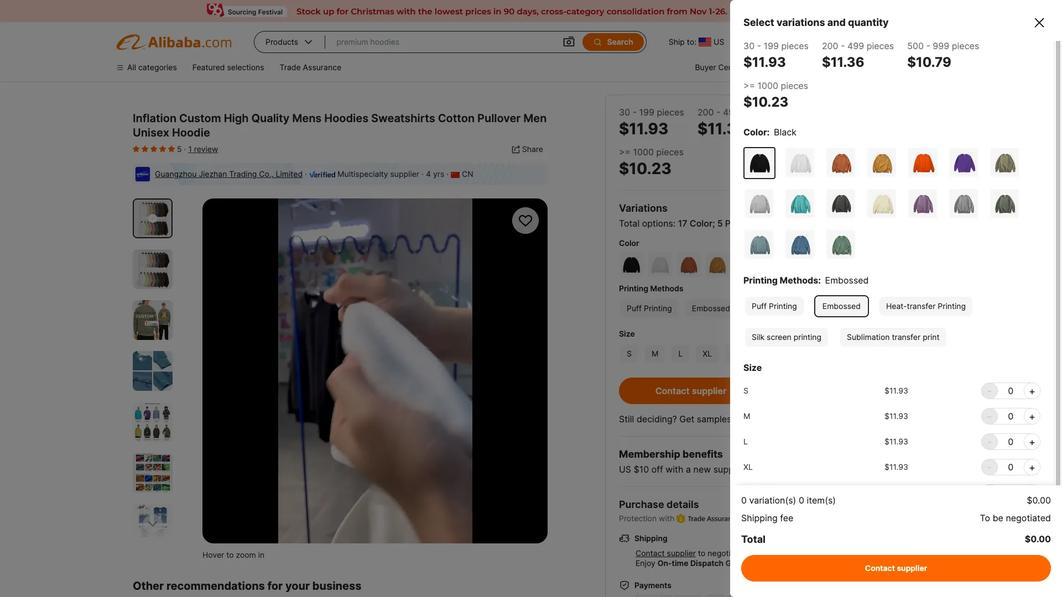 Task type: locate. For each thing, give the bounding box(es) containing it.
0 horizontal spatial :
[[767, 127, 770, 138]]

1 horizontal spatial embossed link
[[814, 295, 869, 318]]

0 variation(s) 0 item(s)
[[741, 495, 836, 506]]

199
[[764, 40, 779, 51], [639, 107, 654, 118]]

1 horizontal spatial contact supplier
[[865, 564, 927, 573]]

sublimation transfer print
[[847, 332, 940, 342]]

$10.23 up the variations
[[619, 159, 672, 178]]

200 - 499 pieces $11.36 for $10.79
[[698, 107, 770, 138]]

-
[[757, 40, 761, 51], [841, 40, 845, 51], [926, 40, 930, 51], [633, 107, 637, 118], [716, 107, 721, 118], [987, 385, 992, 397], [987, 411, 992, 422], [987, 436, 992, 448], [987, 462, 992, 473]]

4 - button from the top
[[981, 459, 998, 476]]

500 inside '500 $10.79'
[[783, 107, 799, 118]]

0 vertical spatial 200
[[822, 40, 838, 51]]

1 horizontal spatial puff
[[752, 302, 767, 311]]

s inside 'link'
[[627, 349, 632, 358]]

xl link
[[695, 344, 720, 365]]

0 vertical spatial >=
[[744, 80, 755, 91]]

1 horizontal spatial color
[[690, 218, 713, 229]]

0 vertical spatial select
[[744, 17, 774, 28]]

1 vertical spatial contact supplier
[[865, 564, 927, 573]]

4
[[426, 169, 431, 179]]

200 - 499 pieces $11.36 left the black
[[698, 107, 770, 138]]

>= 1000 pieces $10.23 for $10.79
[[619, 147, 684, 178]]

still
[[619, 414, 634, 425]]

None text field
[[998, 386, 1024, 397]]

with down purchase details
[[659, 514, 675, 523]]

200 left 'sign in'
[[822, 40, 838, 51]]

1 vertical spatial a
[[686, 464, 691, 475]]

transfer up silk screen printing
[[771, 304, 800, 313]]

$11.36
[[822, 54, 864, 70], [698, 119, 747, 138]]

499
[[848, 40, 864, 51], [723, 107, 740, 118]]

2 + button from the top
[[1024, 408, 1041, 425]]

mens
[[292, 112, 322, 125]]

negotiate
[[708, 549, 742, 558]]

0 vertical spatial s
[[627, 349, 632, 358]]

us up buyer central
[[714, 37, 724, 46]]

co.,
[[259, 169, 274, 179]]

puff printing for leftmost heat-transfer printing link
[[627, 304, 672, 313]]

0 vertical spatial $10.79
[[907, 54, 951, 70]]

sign for sign in
[[840, 37, 856, 46]]

1 horizontal spatial sign
[[899, 37, 915, 46]]

- button
[[981, 383, 998, 399], [981, 408, 998, 425], [981, 434, 998, 450], [981, 459, 998, 476]]

1 vertical spatial 199
[[639, 107, 654, 118]]

deciding?
[[637, 414, 677, 425]]

0 horizontal spatial color
[[619, 238, 639, 248]]

men
[[523, 112, 547, 125]]

0 vertical spatial 499
[[848, 40, 864, 51]]

get left the the
[[903, 63, 916, 72]]

2 sign from the left
[[899, 37, 915, 46]]

embossed link for right heat-transfer printing link
[[814, 295, 869, 318]]

200
[[822, 40, 838, 51], [698, 107, 714, 118]]

1 horizontal spatial in
[[858, 37, 864, 46]]

1 horizontal spatial :
[[818, 275, 821, 286]]

0 vertical spatial total
[[619, 218, 640, 229]]

premium hoodies text field
[[336, 32, 551, 52]]

puff printing down "printing methods"
[[627, 304, 672, 313]]

1 horizontal spatial 199
[[764, 40, 779, 51]]

1000 for $10.79
[[633, 147, 654, 158]]

pieces
[[781, 40, 809, 51], [867, 40, 894, 51], [952, 40, 979, 51], [781, 80, 808, 91], [657, 107, 684, 118], [742, 107, 770, 118], [656, 147, 684, 158]]

benefits
[[683, 449, 723, 460]]

puff printing link down "printing methods"
[[619, 298, 680, 319]]

xl right 2
[[750, 488, 760, 497]]

999
[[933, 40, 949, 51]]

$11.93
[[744, 54, 786, 70], [619, 119, 669, 138], [885, 386, 908, 396], [885, 412, 908, 421], [885, 437, 908, 446], [885, 462, 908, 472]]

17
[[678, 218, 687, 229]]

0 vertical spatial >= 1000 pieces $10.23
[[744, 80, 808, 110]]

size down "silk"
[[744, 362, 762, 373]]

+ button for l
[[1024, 434, 1041, 450]]

1 review
[[188, 144, 218, 154]]

claim now link
[[749, 464, 792, 475]]

1 vertical spatial total
[[741, 534, 766, 545]]

$10.23 for -
[[744, 94, 789, 110]]

3 + button from the top
[[1024, 434, 1041, 450]]

0 horizontal spatial 499
[[723, 107, 740, 118]]

heat-transfer printing link up silk screen printing
[[742, 298, 838, 319]]

1 horizontal spatial select
[[868, 218, 895, 229]]

200 down buyer
[[698, 107, 714, 118]]

1 horizontal spatial 200 - 499 pieces $11.36
[[822, 40, 894, 70]]

1000
[[758, 80, 778, 91], [633, 147, 654, 158]]

+ for l
[[1029, 436, 1036, 448]]

200 - 499 pieces $11.36
[[822, 40, 894, 70], [698, 107, 770, 138]]

puff printing link up the "screen" on the right of page
[[744, 295, 805, 318]]

puff up "silk"
[[752, 302, 767, 311]]

s up first!
[[744, 386, 748, 396]]

1 vertical spatial >= 1000 pieces $10.23
[[619, 147, 684, 178]]

puff for leftmost heat-transfer printing link
[[627, 304, 642, 313]]

1 + from the top
[[1029, 385, 1036, 397]]

a inside membership benefits us $10 off with a new supplier claim now
[[686, 464, 691, 475]]

500
[[907, 40, 924, 51], [783, 107, 799, 118]]

30 - 199 pieces $11.93
[[744, 40, 809, 70], [619, 107, 684, 138]]

to
[[698, 549, 706, 558], [226, 550, 234, 560]]

size right 6
[[811, 218, 828, 229]]

heat-transfer printing up print
[[886, 302, 966, 311]]

$11.93 for l
[[885, 437, 908, 446]]

0 vertical spatial $0.00
[[1027, 495, 1051, 506]]

$10.79
[[907, 54, 951, 70], [783, 119, 834, 138]]

0 horizontal spatial 200 - 499 pieces $11.36
[[698, 107, 770, 138]]

199 for $10.79
[[639, 107, 654, 118]]

1 vertical spatial 30
[[619, 107, 630, 118]]

purchase
[[619, 499, 664, 511]]

size up s 'link'
[[619, 329, 635, 339]]

3 + from the top
[[1029, 436, 1036, 448]]

1 horizontal spatial $11.36
[[822, 54, 864, 70]]

sign up
[[899, 37, 927, 46]]

pieces inside 500 - 999 pieces $10.79
[[952, 40, 979, 51]]

$0.00 up negotiated
[[1027, 495, 1051, 506]]

size for leftmost heat-transfer printing link puff printing 'link'
[[619, 329, 635, 339]]

0 vertical spatial 500
[[907, 40, 924, 51]]

sign in
[[840, 37, 864, 46]]

now
[[898, 218, 916, 229], [775, 464, 792, 475]]

0 horizontal spatial $11.36
[[698, 119, 747, 138]]

products link
[[254, 32, 325, 53]]

0 vertical spatial details
[[667, 499, 699, 511]]

1 horizontal spatial 5
[[717, 218, 723, 229]]

be
[[993, 513, 1003, 524]]

30
[[744, 40, 755, 51], [619, 107, 630, 118]]

m right samples
[[744, 412, 750, 421]]

0 horizontal spatial shipping
[[635, 534, 668, 543]]

purchase details
[[619, 499, 699, 511]]

4 + from the top
[[1029, 462, 1036, 473]]

embossed link up sublimation in the bottom of the page
[[814, 295, 869, 318]]

500 up the black
[[783, 107, 799, 118]]

us
[[714, 37, 724, 46], [619, 464, 631, 475]]

0 horizontal spatial 1000
[[633, 147, 654, 158]]

2 - button from the top
[[981, 408, 998, 425]]

m left l link
[[652, 349, 659, 358]]

s left m link
[[627, 349, 632, 358]]

l
[[678, 349, 683, 358], [744, 437, 748, 446]]

1 vertical spatial 30 - 199 pieces $11.93
[[619, 107, 684, 138]]

1 + button from the top
[[1024, 383, 1041, 399]]

total down the variations
[[619, 218, 640, 229]]

total up shipping
[[741, 534, 766, 545]]

1 horizontal spatial 30 - 199 pieces $11.93
[[744, 40, 809, 70]]

help
[[843, 63, 860, 72]]

1 vertical spatial $0.00
[[1025, 534, 1051, 545]]

1 horizontal spatial $10.23
[[744, 94, 789, 110]]

0 vertical spatial us
[[714, 37, 724, 46]]

printing
[[725, 218, 758, 229], [744, 275, 778, 286], [619, 284, 648, 293], [769, 302, 797, 311], [938, 302, 966, 311], [644, 304, 672, 313], [802, 304, 830, 313]]

us inside membership benefits us $10 off with a new supplier claim now
[[619, 464, 631, 475]]

0 vertical spatial a
[[792, 63, 797, 72]]

0 horizontal spatial $10.23
[[619, 159, 672, 178]]

variations
[[619, 202, 668, 214]]

1 vertical spatial get
[[680, 414, 694, 425]]

color right 17
[[690, 218, 713, 229]]

guangzhou jiezhan trading co., limited link
[[155, 169, 303, 179]]

1 horizontal spatial now
[[898, 218, 916, 229]]

1 horizontal spatial shipping
[[741, 513, 778, 524]]

silk
[[752, 332, 765, 342]]

categories
[[138, 63, 177, 72]]

200 - 499 pieces $11.36 down quantity
[[822, 40, 894, 70]]

to inside contact supplier to negotiate shipping details enjoy on-time dispatch guarantee
[[698, 549, 706, 558]]

details up the protection with
[[667, 499, 699, 511]]

30 for $10.79
[[619, 107, 630, 118]]

embossed link
[[814, 295, 869, 318], [684, 298, 738, 319]]

0 horizontal spatial a
[[686, 464, 691, 475]]

off
[[652, 464, 663, 475]]

>= for -
[[744, 80, 755, 91]]

$0.00 down negotiated
[[1025, 534, 1051, 545]]

5 right 17
[[717, 218, 723, 229]]

>= for $10.79
[[619, 147, 631, 158]]

ship to:
[[669, 37, 697, 46]]

500 inside 500 - 999 pieces $10.79
[[907, 40, 924, 51]]

us left '$10'
[[619, 464, 631, 475]]

variations
[[777, 17, 825, 28]]

+ for xl
[[1029, 462, 1036, 473]]

; right 17
[[713, 218, 715, 229]]

5 left '1'
[[177, 144, 182, 154]]

details right shipping
[[778, 549, 802, 558]]

heat- up sublimation transfer print
[[886, 302, 907, 311]]

0
[[741, 495, 747, 506], [799, 495, 804, 506]]

get the app
[[903, 63, 946, 72]]

$0.00 for total
[[1025, 534, 1051, 545]]

$10.23 up color : black
[[744, 94, 789, 110]]

0 horizontal spatial $10.79
[[783, 119, 834, 138]]

1 horizontal spatial >= 1000 pieces $10.23
[[744, 80, 808, 110]]

1 horizontal spatial 500
[[907, 40, 924, 51]]

total
[[619, 218, 640, 229], [741, 534, 766, 545]]

s
[[627, 349, 632, 358], [744, 386, 748, 396]]

None text field
[[998, 411, 1024, 422], [998, 436, 1024, 448], [998, 462, 1024, 473], [998, 411, 1024, 422], [998, 436, 1024, 448], [998, 462, 1024, 473]]

0 vertical spatial color
[[744, 127, 767, 138]]

quality
[[251, 112, 289, 125]]

custom
[[179, 112, 221, 125]]

favorites filling image
[[133, 144, 139, 153], [133, 144, 139, 153], [142, 144, 148, 153], [150, 144, 157, 153], [159, 144, 166, 153], [168, 144, 175, 153]]

$0.00 for 0 variation(s) 0 item(s)
[[1027, 495, 1051, 506]]

$0.00
[[1027, 495, 1051, 506], [1025, 534, 1051, 545]]

1 vertical spatial m
[[744, 412, 750, 421]]

in down quantity
[[858, 37, 864, 46]]

4 favorites filling image from the left
[[168, 144, 175, 153]]

multispecialty supplier
[[337, 169, 419, 179]]

xl right l link
[[703, 349, 712, 358]]

0 horizontal spatial 30 - 199 pieces $11.93
[[619, 107, 684, 138]]

0 vertical spatial m
[[652, 349, 659, 358]]

2 + from the top
[[1029, 411, 1036, 422]]

4 + button from the top
[[1024, 459, 1041, 476]]

transfer up print
[[907, 302, 936, 311]]

shipping down the protection with
[[635, 534, 668, 543]]

xl up 2
[[744, 462, 753, 472]]

embossed link up xl link
[[684, 298, 738, 319]]

printing methods : embossed
[[744, 275, 869, 286]]

in right zoom
[[258, 550, 265, 560]]

1 horizontal spatial m
[[744, 412, 750, 421]]

become a supplier
[[760, 63, 828, 72]]

transfer left print
[[892, 332, 921, 342]]

3 xl
[[744, 513, 760, 523]]

0 left "item(s)"
[[799, 495, 804, 506]]

a left new
[[686, 464, 691, 475]]

0 horizontal spatial 30
[[619, 107, 630, 118]]

puff printing
[[752, 302, 797, 311], [627, 304, 672, 313]]

0 horizontal spatial in
[[258, 550, 265, 560]]

with right the off
[[666, 464, 684, 475]]

heat-transfer printing link up print
[[878, 295, 974, 318]]

200 for $10.79
[[698, 107, 714, 118]]

499 down central
[[723, 107, 740, 118]]

0 horizontal spatial select
[[744, 17, 774, 28]]

get left samples
[[680, 414, 694, 425]]

0 horizontal spatial contact supplier
[[655, 386, 727, 397]]

select right .
[[868, 218, 895, 229]]

1 sign from the left
[[840, 37, 856, 46]]

1 favorites filling image from the left
[[142, 144, 148, 153]]

2 horizontal spatial color
[[744, 127, 767, 138]]

1 horizontal spatial puff printing
[[752, 302, 797, 311]]

sign left up
[[899, 37, 915, 46]]

0 horizontal spatial get
[[680, 414, 694, 425]]

1 vertical spatial select
[[868, 218, 895, 229]]

methods
[[760, 218, 798, 229], [780, 275, 818, 286], [650, 284, 684, 293]]

to up dispatch
[[698, 549, 706, 558]]

499 up help
[[848, 40, 864, 51]]

1 horizontal spatial ;
[[798, 218, 800, 229]]

>= 1000 pieces $10.23 up the variations
[[619, 147, 684, 178]]

app
[[932, 63, 946, 72]]

1 vertical spatial 200 - 499 pieces $11.36
[[698, 107, 770, 138]]

 search
[[593, 37, 633, 47]]

zoom
[[236, 550, 256, 560]]

color for color
[[619, 238, 639, 248]]

favorites filling image
[[142, 144, 148, 153], [150, 144, 157, 153], [159, 144, 166, 153], [168, 144, 175, 153]]

get
[[903, 63, 916, 72], [680, 414, 694, 425]]

transfer for right heat-transfer printing link
[[907, 302, 936, 311]]

payments
[[635, 581, 672, 590]]

puff printing up the "screen" on the right of page
[[752, 302, 797, 311]]

$11.36 for -
[[822, 54, 864, 70]]

1 vertical spatial $11.36
[[698, 119, 747, 138]]

3 - button from the top
[[981, 434, 998, 450]]

0 vertical spatial contact supplier button
[[619, 378, 763, 404]]

1 vertical spatial contact
[[636, 549, 665, 558]]

500 - 999 pieces $10.79
[[907, 40, 979, 70]]

select up english-
[[744, 17, 774, 28]]

1 horizontal spatial heat-
[[886, 302, 907, 311]]

0 up 3
[[741, 495, 747, 506]]

shipping down variation(s)
[[741, 513, 778, 524]]

with
[[666, 464, 684, 475], [659, 514, 675, 523]]

1 horizontal spatial size
[[744, 362, 762, 373]]

hoodie
[[172, 126, 210, 139]]

0 horizontal spatial now
[[775, 464, 792, 475]]

>= 1000 pieces $10.23 down become
[[744, 80, 808, 110]]

500 up the the
[[907, 40, 924, 51]]

0 horizontal spatial puff
[[627, 304, 642, 313]]

embossed for right heat-transfer printing link
[[823, 302, 861, 311]]

center
[[862, 63, 887, 72]]

1 horizontal spatial >=
[[744, 80, 755, 91]]

1 vertical spatial 5
[[717, 218, 723, 229]]

l right m link
[[678, 349, 683, 358]]

$10.79 inside 500 - 999 pieces $10.79
[[907, 54, 951, 70]]

methods for printing methods
[[650, 284, 684, 293]]

0 horizontal spatial 500
[[783, 107, 799, 118]]

puff down "printing methods"
[[627, 304, 642, 313]]

time
[[672, 559, 688, 568]]

1 vertical spatial 200
[[698, 107, 714, 118]]

0 horizontal spatial puff printing
[[627, 304, 672, 313]]

1 horizontal spatial l
[[744, 437, 748, 446]]

l down first!
[[744, 437, 748, 446]]

central
[[718, 63, 745, 72]]

$11.93 for s
[[885, 386, 908, 396]]

0 horizontal spatial >= 1000 pieces $10.23
[[619, 147, 684, 178]]

1 vertical spatial now
[[775, 464, 792, 475]]

heat-transfer printing for right heat-transfer printing link
[[886, 302, 966, 311]]

1 horizontal spatial 1000
[[758, 80, 778, 91]]

dispatch
[[690, 559, 724, 568]]

the
[[918, 63, 930, 72]]

6
[[803, 218, 808, 229]]

1 horizontal spatial a
[[792, 63, 797, 72]]

>= 1000 pieces $10.23 for -
[[744, 80, 808, 110]]

0 vertical spatial get
[[903, 63, 916, 72]]

shipping
[[741, 513, 778, 524], [635, 534, 668, 543]]

$11.93 for xl
[[885, 462, 908, 472]]

contact
[[655, 386, 690, 397], [636, 549, 665, 558], [865, 564, 895, 573]]

color left the black
[[744, 127, 767, 138]]

still deciding? get samples first!
[[619, 414, 755, 425]]

; left 6
[[798, 218, 800, 229]]

1 horizontal spatial 30
[[744, 40, 755, 51]]

0 horizontal spatial 199
[[639, 107, 654, 118]]

heat- up "silk"
[[750, 304, 771, 313]]

1 horizontal spatial total
[[741, 534, 766, 545]]

s link
[[619, 344, 639, 365]]

to left zoom
[[226, 550, 234, 560]]

a right become
[[792, 63, 797, 72]]

0 horizontal spatial s
[[627, 349, 632, 358]]

0 horizontal spatial size
[[619, 329, 635, 339]]

sign down and
[[840, 37, 856, 46]]

0 vertical spatial in
[[858, 37, 864, 46]]

puff printing for right heat-transfer printing link
[[752, 302, 797, 311]]

1 - button from the top
[[981, 383, 998, 399]]

select for select now
[[868, 218, 895, 229]]

heat-transfer printing up silk screen printing
[[750, 304, 830, 313]]

1 vertical spatial shipping
[[635, 534, 668, 543]]

+ button for m
[[1024, 408, 1041, 425]]

color down the variations
[[619, 238, 639, 248]]



Task type: describe. For each thing, give the bounding box(es) containing it.
0 vertical spatial :
[[767, 127, 770, 138]]

2 ; from the left
[[798, 218, 800, 229]]

embossed for leftmost heat-transfer printing link
[[692, 304, 730, 313]]

shipping for shipping
[[635, 534, 668, 543]]

supplier inside membership benefits us $10 off with a new supplier claim now
[[714, 464, 747, 475]]

supplier inside contact supplier to negotiate shipping details enjoy on-time dispatch guarantee
[[667, 549, 696, 558]]

contact for bottom contact supplier button
[[865, 564, 895, 573]]

+ for m
[[1029, 411, 1036, 422]]

trade
[[280, 63, 301, 72]]

$11.36 for $10.79
[[698, 119, 747, 138]]

1 0 from the left
[[741, 495, 747, 506]]

details inside contact supplier to negotiate shipping details enjoy on-time dispatch guarantee
[[778, 549, 802, 558]]

featured
[[192, 63, 225, 72]]

shipping for shipping fee
[[741, 513, 778, 524]]

0 horizontal spatial to
[[226, 550, 234, 560]]

1 vertical spatial contact supplier button
[[741, 555, 1051, 582]]

screen
[[767, 332, 792, 342]]

1 vertical spatial s
[[744, 386, 748, 396]]

limited
[[276, 169, 303, 179]]

2
[[744, 488, 748, 497]]

199 for -
[[764, 40, 779, 51]]

silk screen printing
[[752, 332, 822, 342]]

1000 for -
[[758, 80, 778, 91]]

heat-transfer printing for leftmost heat-transfer printing link
[[750, 304, 830, 313]]

+ for s
[[1029, 385, 1036, 397]]

500 for -
[[907, 40, 924, 51]]

$11.93 for m
[[885, 412, 908, 421]]

- button for xl
[[981, 459, 998, 476]]

selections
[[227, 63, 264, 72]]

contact inside contact supplier to negotiate shipping details enjoy on-time dispatch guarantee
[[636, 549, 665, 558]]

transfer for leftmost heat-transfer printing link
[[771, 304, 800, 313]]

puff printing link for right heat-transfer printing link
[[744, 295, 805, 318]]

high
[[224, 112, 249, 125]]

- inside 500 - 999 pieces $10.79
[[926, 40, 930, 51]]

with inside membership benefits us $10 off with a new supplier claim now
[[666, 464, 684, 475]]

negotiated
[[1006, 513, 1051, 524]]

new
[[693, 464, 711, 475]]

500 for $10.79
[[783, 107, 799, 118]]

4 yrs
[[426, 169, 444, 179]]

0 horizontal spatial 5
[[177, 144, 182, 154]]

color for color : black
[[744, 127, 767, 138]]

item(s)
[[807, 495, 836, 506]]

m link
[[644, 344, 666, 365]]

3 favorites filling image from the left
[[159, 144, 166, 153]]

other
[[133, 580, 164, 593]]

xl right 3
[[751, 513, 760, 523]]

your
[[285, 580, 310, 593]]

+ button for xl
[[1024, 459, 1041, 476]]

inflation
[[133, 112, 177, 125]]

select now
[[868, 218, 916, 229]]

l inside l link
[[678, 349, 683, 358]]

total options: 17 color ; 5 printing methods ; 6 size .
[[619, 218, 831, 229]]

0 vertical spatial now
[[898, 218, 916, 229]]

30 - 199 pieces $11.93 for $10.79
[[619, 107, 684, 138]]

cotton
[[438, 112, 475, 125]]

become
[[760, 63, 790, 72]]

1 vertical spatial :
[[818, 275, 821, 286]]

membership
[[619, 449, 680, 460]]

- button for s
[[981, 383, 998, 399]]

guarantee
[[726, 559, 765, 568]]

0 horizontal spatial details
[[667, 499, 699, 511]]

0 horizontal spatial heat-transfer printing link
[[742, 298, 838, 319]]

select variations and quantity
[[744, 17, 889, 28]]

hover to zoom in
[[202, 550, 265, 560]]

.
[[828, 218, 831, 229]]

1 horizontal spatial heat-transfer printing link
[[878, 295, 974, 318]]

up
[[917, 37, 927, 46]]

for
[[267, 580, 283, 593]]

pullover
[[477, 112, 521, 125]]

on-
[[658, 559, 672, 568]]

$10
[[634, 464, 649, 475]]

enjoy
[[636, 559, 655, 568]]

fee
[[780, 513, 794, 524]]

sign for sign up
[[899, 37, 915, 46]]

- button for m
[[981, 408, 998, 425]]

1 vertical spatial l
[[744, 437, 748, 446]]

0 horizontal spatial m
[[652, 349, 659, 358]]

color : black
[[744, 127, 797, 138]]

2 favorites filling image from the left
[[150, 144, 157, 153]]

3
[[744, 513, 748, 523]]

print
[[923, 332, 940, 342]]

sublimation transfer print link
[[839, 326, 948, 349]]

multispecialty
[[337, 169, 388, 179]]

all
[[127, 63, 136, 72]]

select now link
[[868, 218, 916, 229]]

1 vertical spatial $10.79
[[783, 119, 834, 138]]

- button for l
[[981, 434, 998, 450]]

+ button for s
[[1024, 383, 1041, 399]]

total for total
[[741, 534, 766, 545]]

200 - 499 pieces $11.36 for -
[[822, 40, 894, 70]]

review
[[194, 144, 218, 154]]

499 for $10.79
[[723, 107, 740, 118]]

now inside membership benefits us $10 off with a new supplier claim now
[[775, 464, 792, 475]]

499 for -
[[848, 40, 864, 51]]


[[562, 35, 576, 49]]

total for total options: 17 color ; 5 printing methods ; 6 size .
[[619, 218, 640, 229]]


[[593, 37, 603, 47]]

samples
[[697, 414, 732, 425]]

embossed link for leftmost heat-transfer printing link
[[684, 298, 738, 319]]

0 vertical spatial contact supplier
[[655, 386, 727, 397]]

1 vertical spatial in
[[258, 550, 265, 560]]

all categories
[[127, 63, 177, 72]]

options:
[[642, 218, 676, 229]]

1 ; from the left
[[713, 218, 715, 229]]

assurance
[[303, 63, 341, 72]]

printing
[[794, 332, 822, 342]]

favorite image
[[517, 212, 534, 229]]

to be negotiated
[[980, 513, 1051, 524]]

sublimation
[[847, 332, 890, 342]]

500 $10.79
[[783, 107, 834, 138]]

2 horizontal spatial size
[[811, 218, 828, 229]]

30 for -
[[744, 40, 755, 51]]

shipping
[[745, 549, 776, 558]]

protection with
[[619, 514, 675, 523]]

company logo image
[[135, 167, 150, 182]]

transfer for sublimation transfer print link
[[892, 332, 921, 342]]

and
[[827, 17, 846, 28]]

methods for printing methods : embossed
[[780, 275, 818, 286]]

black
[[774, 127, 797, 138]]

hoodies
[[324, 112, 369, 125]]

trade assurance
[[280, 63, 341, 72]]

recommendations
[[166, 580, 265, 593]]

business
[[312, 580, 362, 593]]

silk screen printing link
[[744, 326, 830, 349]]

$10.23 for $10.79
[[619, 159, 672, 178]]

puff for right heat-transfer printing link
[[752, 302, 767, 311]]

help center
[[843, 63, 887, 72]]

english-usd
[[759, 37, 805, 46]]

first!
[[734, 414, 753, 425]]

buyer
[[695, 63, 716, 72]]

0 horizontal spatial heat-
[[750, 304, 771, 313]]

200 for -
[[822, 40, 838, 51]]

contact for contact supplier button to the top
[[655, 386, 690, 397]]

quantity
[[848, 17, 889, 28]]

trading
[[229, 169, 257, 179]]

2 0 from the left
[[799, 495, 804, 506]]

size for right heat-transfer printing link's puff printing 'link'
[[744, 362, 762, 373]]

contact supplier to negotiate shipping details enjoy on-time dispatch guarantee
[[636, 549, 802, 568]]

puff printing link for leftmost heat-transfer printing link
[[619, 298, 680, 319]]

buyer central
[[695, 63, 745, 72]]

products
[[266, 37, 298, 46]]

usd
[[789, 37, 805, 46]]

protection
[[619, 514, 657, 523]]

1 vertical spatial with
[[659, 514, 675, 523]]

select for select variations and quantity
[[744, 17, 774, 28]]

30 - 199 pieces $11.93 for -
[[744, 40, 809, 70]]

other recommendations for your business
[[133, 580, 362, 593]]

guangzhou
[[155, 169, 197, 179]]



Task type: vqa. For each thing, say whether or not it's contained in the screenshot.
SHIPPING FEE
yes



